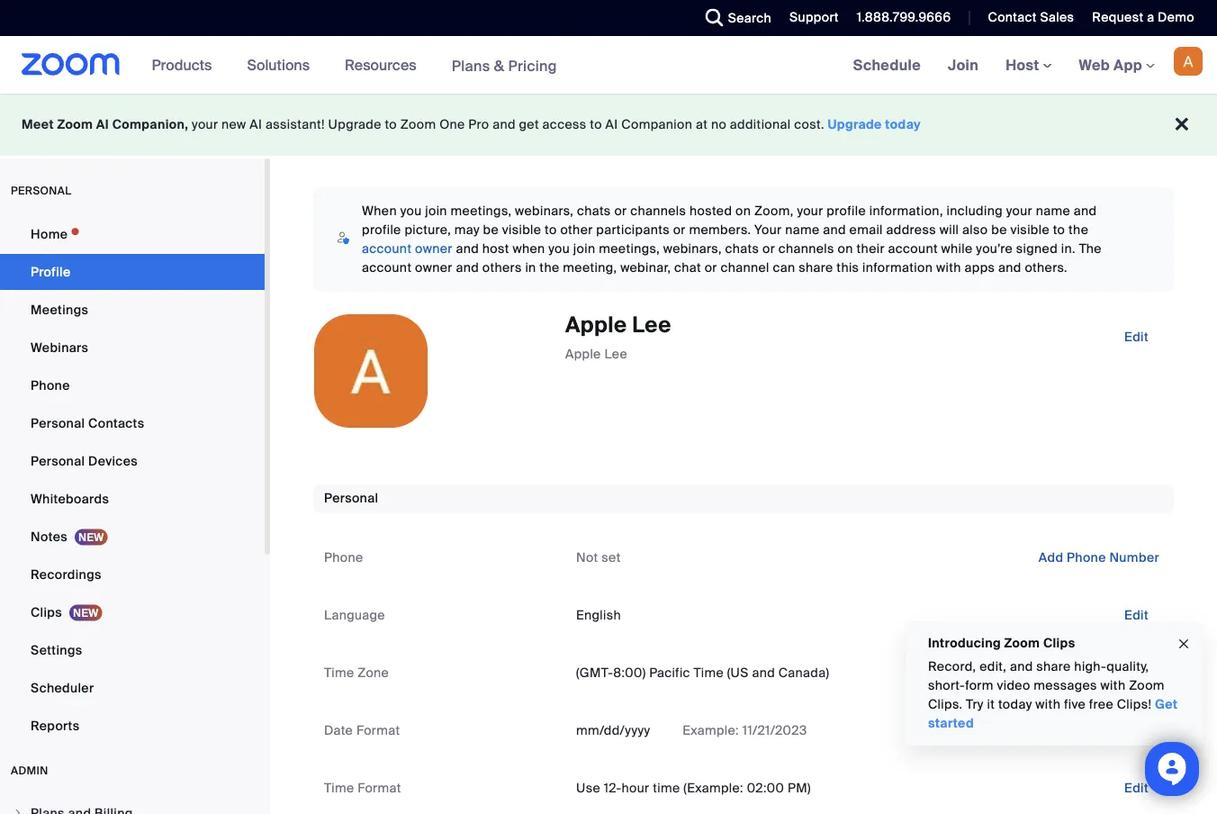 Task type: vqa. For each thing, say whether or not it's contained in the screenshot.
User
no



Task type: describe. For each thing, give the bounding box(es) containing it.
you're
[[976, 240, 1013, 257]]

not set
[[576, 549, 621, 566]]

(gmt-
[[576, 665, 614, 681]]

form
[[965, 677, 994, 694]]

web app
[[1079, 55, 1143, 74]]

and inside the record, edit, and share high-quality, short-form video messages with zoom clips. try it today with five free clips!
[[1010, 658, 1033, 675]]

set
[[602, 549, 621, 566]]

hour
[[622, 780, 650, 797]]

1 horizontal spatial your
[[797, 203, 824, 219]]

schedule
[[853, 55, 921, 74]]

chats inside and host when you join meetings, webinars, chats or channels on their account while you're signed in. the account owner and others in the meeting, webinar, chat or channel can share this information with apps and others.
[[725, 240, 759, 257]]

chat
[[674, 259, 701, 276]]

1 be from the left
[[483, 222, 499, 238]]

add phone number button
[[1024, 543, 1174, 572]]

and host when you join meetings, webinars, chats or channels on their account while you're signed in. the account owner and others in the meeting, webinar, chat or channel can share this information with apps and others.
[[362, 240, 1102, 276]]

quality,
[[1107, 658, 1149, 675]]

1 edit from the top
[[1125, 328, 1149, 345]]

members.
[[689, 222, 751, 238]]

date
[[324, 722, 353, 739]]

can
[[773, 259, 796, 276]]

share inside the record, edit, and share high-quality, short-form video messages with zoom clips. try it today with five free clips!
[[1037, 658, 1071, 675]]

new
[[222, 116, 246, 133]]

1 visible from the left
[[502, 222, 542, 238]]

signed
[[1016, 240, 1058, 257]]

and down may
[[456, 240, 479, 257]]

2 vertical spatial personal
[[324, 490, 379, 507]]

profile link
[[0, 254, 265, 290]]

home
[[31, 226, 68, 242]]

to down resources dropdown button
[[385, 116, 397, 133]]

additional
[[730, 116, 791, 133]]

introducing zoom clips
[[928, 634, 1076, 651]]

meetings
[[31, 301, 89, 318]]

clips!
[[1117, 696, 1152, 713]]

2 horizontal spatial your
[[1006, 203, 1033, 219]]

apps
[[965, 259, 995, 276]]

chats inside when you join meetings, webinars, chats or channels hosted on zoom, your profile information, including your name and profile picture, may be visible to other participants or members. your name and email address will also be visible to the account owner
[[577, 203, 611, 219]]

meetings link
[[0, 292, 265, 328]]

scheduler link
[[0, 670, 265, 706]]

scheduler
[[31, 679, 94, 696]]

recordings
[[31, 566, 102, 583]]

&
[[494, 56, 505, 75]]

webinars, inside and host when you join meetings, webinars, chats or channels on their account while you're signed in. the account owner and others in the meeting, webinar, chat or channel can share this information with apps and others.
[[663, 240, 722, 257]]

add
[[1039, 549, 1064, 566]]

or up chat
[[673, 222, 686, 238]]

search
[[728, 9, 772, 26]]

notes
[[31, 528, 68, 545]]

zoom up the edit, at the right bottom
[[1005, 634, 1040, 651]]

1.888.799.9666
[[857, 9, 951, 26]]

0 vertical spatial profile
[[827, 203, 866, 219]]

zoom right meet
[[57, 116, 93, 133]]

meet
[[22, 116, 54, 133]]

address
[[887, 222, 936, 238]]

and inside 'meet zoom ai companion,' footer
[[493, 116, 516, 133]]

on inside and host when you join meetings, webinars, chats or channels on their account while you're signed in. the account owner and others in the meeting, webinar, chat or channel can share this information with apps and others.
[[838, 240, 853, 257]]

picture,
[[405, 222, 451, 238]]

close image
[[1177, 634, 1191, 654]]

apple lee apple lee
[[566, 311, 671, 362]]

channels inside and host when you join meetings, webinars, chats or channels on their account while you're signed in. the account owner and others in the meeting, webinar, chat or channel can share this information with apps and others.
[[779, 240, 835, 257]]

and left others
[[456, 259, 479, 276]]

time zone
[[324, 665, 389, 681]]

meeting,
[[563, 259, 617, 276]]

video
[[997, 677, 1031, 694]]

1 vertical spatial profile
[[362, 222, 401, 238]]

your inside 'meet zoom ai companion,' footer
[[192, 116, 218, 133]]

account down account owner 'link'
[[362, 259, 412, 276]]

while
[[942, 240, 973, 257]]

2 ai from the left
[[250, 116, 262, 133]]

plans & pricing
[[452, 56, 557, 75]]

11/21/2023
[[743, 722, 807, 739]]

get
[[519, 116, 539, 133]]

at
[[696, 116, 708, 133]]

zoom left "one" at the top left
[[401, 116, 436, 133]]

4 edit button from the top
[[1110, 716, 1163, 745]]

or down your
[[763, 240, 775, 257]]

when
[[513, 240, 545, 257]]

add phone number
[[1039, 549, 1160, 566]]

free
[[1089, 696, 1114, 713]]

product information navigation
[[138, 36, 571, 95]]

search button
[[692, 0, 776, 36]]

short-
[[928, 677, 965, 694]]

4 edit from the top
[[1125, 722, 1149, 739]]

may
[[455, 222, 480, 238]]

clips inside "link"
[[31, 604, 62, 620]]

example: 11/21/2023
[[679, 722, 807, 739]]

you inside and host when you join meetings, webinars, chats or channels on their account while you're signed in. the account owner and others in the meeting, webinar, chat or channel can share this information with apps and others.
[[549, 240, 570, 257]]

2 visible from the left
[[1011, 222, 1050, 238]]

cost.
[[794, 116, 825, 133]]

(gmt-8:00) pacific time (us and canada)
[[576, 665, 830, 681]]

personal contacts link
[[0, 405, 265, 441]]

time left the (us
[[694, 665, 724, 681]]

right image
[[13, 808, 23, 814]]

pm)
[[788, 780, 811, 797]]

contact
[[988, 9, 1037, 26]]

edit button for use 12-hour time (example: 02:00 pm)
[[1110, 774, 1163, 803]]

time for use 12-hour time (example: 02:00 pm)
[[324, 780, 354, 797]]

3 ai from the left
[[606, 116, 618, 133]]

2 apple from the top
[[566, 345, 601, 362]]

account owner link
[[362, 240, 453, 257]]

english
[[576, 607, 621, 624]]

pro
[[469, 116, 489, 133]]

it
[[987, 696, 995, 713]]

upgrade today link
[[828, 116, 921, 133]]

solutions
[[247, 55, 310, 74]]

reports link
[[0, 708, 265, 744]]

meetings, inside and host when you join meetings, webinars, chats or channels on their account while you're signed in. the account owner and others in the meeting, webinar, chat or channel can share this information with apps and others.
[[599, 240, 660, 257]]

or up participants
[[614, 203, 627, 219]]

host button
[[1006, 55, 1052, 74]]

with inside and host when you join meetings, webinars, chats or channels on their account while you're signed in. the account owner and others in the meeting, webinar, chat or channel can share this information with apps and others.
[[936, 259, 962, 276]]

join inside and host when you join meetings, webinars, chats or channels on their account while you're signed in. the account owner and others in the meeting, webinar, chat or channel can share this information with apps and others.
[[574, 240, 596, 257]]

messages
[[1034, 677, 1098, 694]]

try
[[966, 696, 984, 713]]

1 horizontal spatial phone
[[324, 549, 363, 566]]

edit,
[[980, 658, 1007, 675]]

on inside when you join meetings, webinars, chats or channels hosted on zoom, your profile information, including your name and profile picture, may be visible to other participants or members. your name and email address will also be visible to the account owner
[[736, 203, 751, 219]]

recordings link
[[0, 557, 265, 593]]

profile picture image
[[1174, 47, 1203, 76]]

no
[[711, 116, 727, 133]]

02:00
[[747, 780, 785, 797]]

whiteboards
[[31, 490, 109, 507]]



Task type: locate. For each thing, give the bounding box(es) containing it.
including
[[947, 203, 1003, 219]]

0 horizontal spatial upgrade
[[328, 116, 382, 133]]

1 horizontal spatial webinars,
[[663, 240, 722, 257]]

1 horizontal spatial share
[[1037, 658, 1071, 675]]

join
[[425, 203, 447, 219], [574, 240, 596, 257]]

ai right new at the top of the page
[[250, 116, 262, 133]]

0 horizontal spatial you
[[400, 203, 422, 219]]

account down address
[[888, 240, 938, 257]]

account
[[362, 240, 412, 257], [888, 240, 938, 257], [362, 259, 412, 276]]

0 horizontal spatial on
[[736, 203, 751, 219]]

1 vertical spatial format
[[358, 780, 401, 797]]

upgrade right 'cost.'
[[828, 116, 882, 133]]

and up video
[[1010, 658, 1033, 675]]

1 horizontal spatial profile
[[827, 203, 866, 219]]

plans & pricing link
[[452, 56, 557, 75], [452, 56, 557, 75]]

1 vertical spatial owner
[[415, 259, 453, 276]]

0 horizontal spatial today
[[886, 116, 921, 133]]

format right date
[[357, 722, 400, 739]]

webinars, up chat
[[663, 240, 722, 257]]

2 be from the left
[[992, 222, 1007, 238]]

owner down account owner 'link'
[[415, 259, 453, 276]]

canada)
[[779, 665, 830, 681]]

1 vertical spatial personal
[[31, 453, 85, 469]]

request a demo
[[1093, 9, 1195, 26]]

1 vertical spatial clips
[[1044, 634, 1076, 651]]

banner
[[0, 36, 1218, 95]]

personal for personal devices
[[31, 453, 85, 469]]

2 upgrade from the left
[[828, 116, 882, 133]]

edit user photo image
[[357, 363, 385, 379]]

clips up the high-
[[1044, 634, 1076, 651]]

0 vertical spatial owner
[[415, 240, 453, 257]]

date format
[[324, 722, 400, 739]]

edit for english
[[1125, 607, 1149, 624]]

0 vertical spatial channels
[[631, 203, 686, 219]]

1 horizontal spatial on
[[838, 240, 853, 257]]

clips link
[[0, 594, 265, 630]]

phone down webinars
[[31, 377, 70, 394]]

0 horizontal spatial name
[[785, 222, 820, 238]]

0 horizontal spatial the
[[540, 259, 560, 276]]

0 horizontal spatial profile
[[362, 222, 401, 238]]

1 horizontal spatial meetings,
[[599, 240, 660, 257]]

the inside when you join meetings, webinars, chats or channels hosted on zoom, your profile information, including your name and profile picture, may be visible to other participants or members. your name and email address will also be visible to the account owner
[[1069, 222, 1089, 238]]

1 horizontal spatial clips
[[1044, 634, 1076, 651]]

upgrade
[[328, 116, 382, 133], [828, 116, 882, 133]]

the up "in."
[[1069, 222, 1089, 238]]

1 horizontal spatial the
[[1069, 222, 1089, 238]]

edit button for (gmt-8:00) pacific time (us and canada)
[[1110, 659, 1163, 688]]

ai left companion,
[[96, 116, 109, 133]]

visible up the signed
[[1011, 222, 1050, 238]]

format for time format
[[358, 780, 401, 797]]

1 vertical spatial the
[[540, 259, 560, 276]]

0 horizontal spatial with
[[936, 259, 962, 276]]

1 apple from the top
[[566, 311, 627, 339]]

1 horizontal spatial channels
[[779, 240, 835, 257]]

mm/dd/yyyy
[[576, 722, 651, 739]]

phone right the add
[[1067, 549, 1107, 566]]

reports
[[31, 717, 80, 734]]

5 edit button from the top
[[1110, 774, 1163, 803]]

3 edit from the top
[[1125, 665, 1149, 681]]

started
[[928, 715, 974, 732]]

1 ai from the left
[[96, 116, 109, 133]]

account inside when you join meetings, webinars, chats or channels hosted on zoom, your profile information, including your name and profile picture, may be visible to other participants or members. your name and email address will also be visible to the account owner
[[362, 240, 412, 257]]

0 horizontal spatial channels
[[631, 203, 686, 219]]

0 horizontal spatial lee
[[605, 345, 628, 362]]

companion,
[[112, 116, 189, 133]]

join link
[[935, 36, 993, 94]]

0 vertical spatial with
[[936, 259, 962, 276]]

0 vertical spatial format
[[357, 722, 400, 739]]

personal contacts
[[31, 415, 144, 431]]

owner inside and host when you join meetings, webinars, chats or channels on their account while you're signed in. the account owner and others in the meeting, webinar, chat or channel can share this information with apps and others.
[[415, 259, 453, 276]]

ai left companion
[[606, 116, 618, 133]]

edit for (gmt-8:00) pacific time (us and canada)
[[1125, 665, 1149, 681]]

1 vertical spatial apple
[[566, 345, 601, 362]]

email
[[850, 222, 883, 238]]

this
[[837, 259, 859, 276]]

host
[[1006, 55, 1043, 74]]

2 edit from the top
[[1125, 607, 1149, 624]]

lee down webinar,
[[632, 311, 671, 339]]

1 horizontal spatial visible
[[1011, 222, 1050, 238]]

0 horizontal spatial ai
[[96, 116, 109, 133]]

will
[[940, 222, 959, 238]]

when you join meetings, webinars, chats or channels hosted on zoom, your profile information, including your name and profile picture, may be visible to other participants or members. your name and email address will also be visible to the account owner
[[362, 203, 1097, 257]]

with down while
[[936, 259, 962, 276]]

1 upgrade from the left
[[328, 116, 382, 133]]

1 horizontal spatial be
[[992, 222, 1007, 238]]

(example:
[[684, 780, 744, 797]]

settings link
[[0, 632, 265, 668]]

record,
[[928, 658, 977, 675]]

time left zone
[[324, 665, 354, 681]]

owner inside when you join meetings, webinars, chats or channels hosted on zoom, your profile information, including your name and profile picture, may be visible to other participants or members. your name and email address will also be visible to the account owner
[[415, 240, 453, 257]]

or right chat
[[705, 259, 717, 276]]

1 vertical spatial name
[[785, 222, 820, 238]]

1 horizontal spatial you
[[549, 240, 570, 257]]

to left other
[[545, 222, 557, 238]]

ai
[[96, 116, 109, 133], [250, 116, 262, 133], [606, 116, 618, 133]]

the inside and host when you join meetings, webinars, chats or channels on their account while you're signed in. the account owner and others in the meeting, webinar, chat or channel can share this information with apps and others.
[[540, 259, 560, 276]]

0 horizontal spatial chats
[[577, 203, 611, 219]]

today inside the record, edit, and share high-quality, short-form video messages with zoom clips. try it today with five free clips!
[[999, 696, 1033, 713]]

sales
[[1041, 9, 1075, 26]]

you inside when you join meetings, webinars, chats or channels hosted on zoom, your profile information, including your name and profile picture, may be visible to other participants or members. your name and email address will also be visible to the account owner
[[400, 203, 422, 219]]

0 vertical spatial chats
[[577, 203, 611, 219]]

edit for use 12-hour time (example: 02:00 pm)
[[1125, 780, 1149, 797]]

chats up channel
[[725, 240, 759, 257]]

settings
[[31, 642, 82, 658]]

0 horizontal spatial webinars,
[[515, 203, 574, 219]]

0 vertical spatial today
[[886, 116, 921, 133]]

menu item
[[0, 796, 265, 814]]

today down video
[[999, 696, 1033, 713]]

request a demo link
[[1079, 0, 1218, 36], [1093, 9, 1195, 26]]

zoom
[[57, 116, 93, 133], [401, 116, 436, 133], [1005, 634, 1040, 651], [1129, 677, 1165, 694]]

1 vertical spatial lee
[[605, 345, 628, 362]]

with down messages
[[1036, 696, 1061, 713]]

to
[[385, 116, 397, 133], [590, 116, 602, 133], [545, 222, 557, 238], [1053, 222, 1066, 238]]

2 horizontal spatial phone
[[1067, 549, 1107, 566]]

zoom,
[[755, 203, 794, 219]]

banner containing products
[[0, 36, 1218, 95]]

you up picture,
[[400, 203, 422, 219]]

share right 'can'
[[799, 259, 833, 276]]

2 horizontal spatial ai
[[606, 116, 618, 133]]

today inside 'meet zoom ai companion,' footer
[[886, 116, 921, 133]]

3 edit button from the top
[[1110, 659, 1163, 688]]

phone inside button
[[1067, 549, 1107, 566]]

0 vertical spatial join
[[425, 203, 447, 219]]

time for (gmt-8:00) pacific time (us and canada)
[[324, 665, 354, 681]]

on up members.
[[736, 203, 751, 219]]

use
[[576, 780, 601, 797]]

1 vertical spatial webinars,
[[663, 240, 722, 257]]

the right in
[[540, 259, 560, 276]]

0 vertical spatial apple
[[566, 311, 627, 339]]

1 vertical spatial channels
[[779, 240, 835, 257]]

your up the signed
[[1006, 203, 1033, 219]]

to up "in."
[[1053, 222, 1066, 238]]

be
[[483, 222, 499, 238], [992, 222, 1007, 238]]

profile down when on the top left of the page
[[362, 222, 401, 238]]

web
[[1079, 55, 1110, 74]]

others
[[482, 259, 522, 276]]

1 vertical spatial on
[[838, 240, 853, 257]]

join inside when you join meetings, webinars, chats or channels hosted on zoom, your profile information, including your name and profile picture, may be visible to other participants or members. your name and email address will also be visible to the account owner
[[425, 203, 447, 219]]

1 vertical spatial share
[[1037, 658, 1071, 675]]

lee down meeting,
[[605, 345, 628, 362]]

participants
[[596, 222, 670, 238]]

edit button for english
[[1110, 601, 1163, 630]]

1.888.799.9666 button
[[844, 0, 956, 36], [857, 9, 951, 26]]

0 vertical spatial on
[[736, 203, 751, 219]]

0 horizontal spatial clips
[[31, 604, 62, 620]]

with up the free
[[1101, 677, 1126, 694]]

personal menu menu
[[0, 216, 265, 746]]

zoom up clips!
[[1129, 677, 1165, 694]]

edit button
[[1110, 322, 1163, 351], [1110, 601, 1163, 630], [1110, 659, 1163, 688], [1110, 716, 1163, 745], [1110, 774, 1163, 803]]

0 vertical spatial share
[[799, 259, 833, 276]]

webinars, inside when you join meetings, webinars, chats or channels hosted on zoom, your profile information, including your name and profile picture, may be visible to other participants or members. your name and email address will also be visible to the account owner
[[515, 203, 574, 219]]

and right the (us
[[752, 665, 775, 681]]

0 horizontal spatial be
[[483, 222, 499, 238]]

2 vertical spatial with
[[1036, 696, 1061, 713]]

five
[[1064, 696, 1086, 713]]

1 vertical spatial join
[[574, 240, 596, 257]]

name up "in."
[[1036, 203, 1071, 219]]

upgrade down product information navigation
[[328, 116, 382, 133]]

be up the host
[[483, 222, 499, 238]]

request
[[1093, 9, 1144, 26]]

today down schedule
[[886, 116, 921, 133]]

access
[[543, 116, 587, 133]]

1 horizontal spatial today
[[999, 696, 1033, 713]]

companion
[[622, 116, 693, 133]]

profile up email
[[827, 203, 866, 219]]

1 horizontal spatial upgrade
[[828, 116, 882, 133]]

app
[[1114, 55, 1143, 74]]

format down date format
[[358, 780, 401, 797]]

1 vertical spatial you
[[549, 240, 570, 257]]

when
[[362, 203, 397, 219]]

1 horizontal spatial name
[[1036, 203, 1071, 219]]

share up messages
[[1037, 658, 1071, 675]]

webinars, up other
[[515, 203, 574, 219]]

and down 'you're'
[[999, 259, 1022, 276]]

contact sales
[[988, 9, 1075, 26]]

(us
[[727, 665, 749, 681]]

hosted
[[690, 203, 732, 219]]

0 horizontal spatial meetings,
[[451, 203, 512, 219]]

example:
[[683, 722, 739, 739]]

clips.
[[928, 696, 963, 713]]

and up the
[[1074, 203, 1097, 219]]

a
[[1147, 9, 1155, 26]]

1 owner from the top
[[415, 240, 453, 257]]

1 horizontal spatial ai
[[250, 116, 262, 133]]

join up picture,
[[425, 203, 447, 219]]

meetings navigation
[[840, 36, 1218, 95]]

2 owner from the top
[[415, 259, 453, 276]]

to right access
[[590, 116, 602, 133]]

use 12-hour time (example: 02:00 pm)
[[576, 780, 811, 797]]

zone
[[358, 665, 389, 681]]

0 horizontal spatial your
[[192, 116, 218, 133]]

resources button
[[345, 36, 425, 94]]

your right zoom,
[[797, 203, 824, 219]]

meetings, inside when you join meetings, webinars, chats or channels hosted on zoom, your profile information, including your name and profile picture, may be visible to other participants or members. your name and email address will also be visible to the account owner
[[451, 203, 512, 219]]

clips up settings
[[31, 604, 62, 620]]

0 vertical spatial personal
[[31, 415, 85, 431]]

visible up the when
[[502, 222, 542, 238]]

with
[[936, 259, 962, 276], [1101, 677, 1126, 694], [1036, 696, 1061, 713]]

0 vertical spatial lee
[[632, 311, 671, 339]]

plans
[[452, 56, 490, 75]]

format for date format
[[357, 722, 400, 739]]

number
[[1110, 549, 1160, 566]]

you down other
[[549, 240, 570, 257]]

1 horizontal spatial with
[[1036, 696, 1061, 713]]

1 horizontal spatial lee
[[632, 311, 671, 339]]

web app button
[[1079, 55, 1155, 74]]

webinars,
[[515, 203, 574, 219], [663, 240, 722, 257]]

personal devices
[[31, 453, 138, 469]]

1 edit button from the top
[[1110, 322, 1163, 351]]

user photo image
[[314, 314, 428, 428]]

your left new at the top of the page
[[192, 116, 218, 133]]

phone up language
[[324, 549, 363, 566]]

1 vertical spatial meetings,
[[599, 240, 660, 257]]

meet zoom ai companion, footer
[[0, 94, 1218, 156]]

share inside and host when you join meetings, webinars, chats or channels on their account while you're signed in. the account owner and others in the meeting, webinar, chat or channel can share this information with apps and others.
[[799, 259, 833, 276]]

in.
[[1061, 240, 1076, 257]]

join up meeting,
[[574, 240, 596, 257]]

and
[[493, 116, 516, 133], [1074, 203, 1097, 219], [823, 222, 846, 238], [456, 240, 479, 257], [456, 259, 479, 276], [999, 259, 1022, 276], [1010, 658, 1033, 675], [752, 665, 775, 681]]

0 vertical spatial you
[[400, 203, 422, 219]]

channels up participants
[[631, 203, 686, 219]]

get started
[[928, 696, 1178, 732]]

zoom inside the record, edit, and share high-quality, short-form video messages with zoom clips. try it today with five free clips!
[[1129, 677, 1165, 694]]

pricing
[[508, 56, 557, 75]]

2 edit button from the top
[[1110, 601, 1163, 630]]

chats up other
[[577, 203, 611, 219]]

demo
[[1158, 9, 1195, 26]]

zoom logo image
[[22, 53, 120, 76]]

1 vertical spatial chats
[[725, 240, 759, 257]]

owner down picture,
[[415, 240, 453, 257]]

on up this
[[838, 240, 853, 257]]

today
[[886, 116, 921, 133], [999, 696, 1033, 713]]

1 vertical spatial today
[[999, 696, 1033, 713]]

0 horizontal spatial phone
[[31, 377, 70, 394]]

1 vertical spatial with
[[1101, 677, 1126, 694]]

and left get
[[493, 116, 516, 133]]

5 edit from the top
[[1125, 780, 1149, 797]]

0 horizontal spatial share
[[799, 259, 833, 276]]

0 vertical spatial webinars,
[[515, 203, 574, 219]]

meetings,
[[451, 203, 512, 219], [599, 240, 660, 257]]

host
[[482, 240, 509, 257]]

time format
[[324, 780, 401, 797]]

account down when on the top left of the page
[[362, 240, 412, 257]]

2 horizontal spatial with
[[1101, 677, 1126, 694]]

0 vertical spatial name
[[1036, 203, 1071, 219]]

channel
[[721, 259, 770, 276]]

personal
[[11, 184, 72, 198]]

channels inside when you join meetings, webinars, chats or channels hosted on zoom, your profile information, including your name and profile picture, may be visible to other participants or members. your name and email address will also be visible to the account owner
[[631, 203, 686, 219]]

name down zoom,
[[785, 222, 820, 238]]

0 vertical spatial clips
[[31, 604, 62, 620]]

channels up 'can'
[[779, 240, 835, 257]]

8:00)
[[613, 665, 646, 681]]

pacific
[[649, 665, 691, 681]]

personal devices link
[[0, 443, 265, 479]]

and left email
[[823, 222, 846, 238]]

0 vertical spatial the
[[1069, 222, 1089, 238]]

0 horizontal spatial visible
[[502, 222, 542, 238]]

meetings, up may
[[451, 203, 512, 219]]

home link
[[0, 216, 265, 252]]

0 horizontal spatial join
[[425, 203, 447, 219]]

0 vertical spatial meetings,
[[451, 203, 512, 219]]

other
[[560, 222, 593, 238]]

meetings, down participants
[[599, 240, 660, 257]]

1 horizontal spatial join
[[574, 240, 596, 257]]

1 horizontal spatial chats
[[725, 240, 759, 257]]

phone inside "personal menu" menu
[[31, 377, 70, 394]]

personal for personal contacts
[[31, 415, 85, 431]]

be up 'you're'
[[992, 222, 1007, 238]]

time down date
[[324, 780, 354, 797]]



